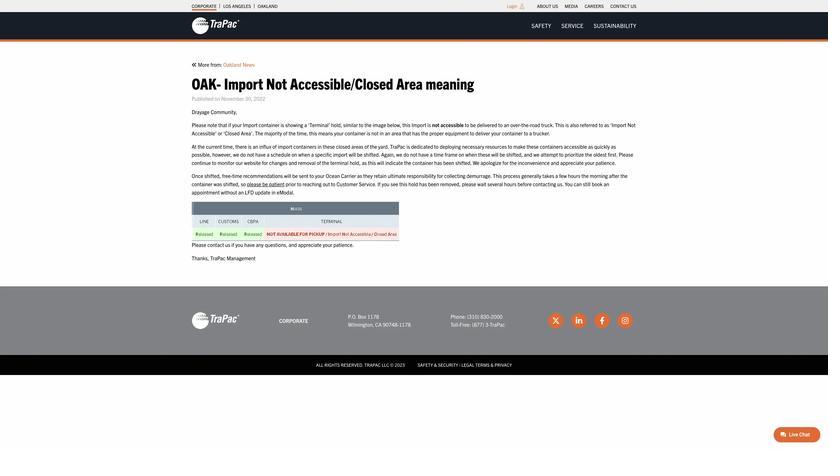 Task type: locate. For each thing, give the bounding box(es) containing it.
1 vertical spatial this
[[493, 173, 502, 179]]

an left area
[[385, 130, 391, 136]]

reaching
[[303, 181, 322, 187]]

0 vertical spatial that
[[218, 122, 227, 128]]

1 horizontal spatial have
[[255, 151, 266, 158]]

have down influx
[[255, 151, 266, 158]]

in inside the to be delivered to an over-the-road truck. this is also referred to as 'import not accessible' or 'closed area'. the majority of the time, this means your container is not in an area that has the proper equipment to deliver your container to a trucker.
[[380, 130, 384, 136]]

1 horizontal spatial when
[[466, 151, 477, 158]]

to right similar
[[359, 122, 364, 128]]

corporate image
[[192, 17, 239, 35], [192, 312, 239, 330]]

container up appointment
[[192, 181, 213, 187]]

1 vertical spatial you
[[235, 242, 243, 248]]

a down road
[[530, 130, 532, 136]]

shifted. left we
[[456, 159, 472, 166]]

november
[[221, 95, 244, 102]]

0 horizontal spatial in
[[272, 189, 276, 195]]

import up schedule
[[278, 143, 292, 150]]

2 corporate image from the top
[[192, 312, 239, 330]]

0 horizontal spatial been
[[428, 181, 439, 187]]

of inside the to be delivered to an over-the-road truck. this is also referred to as 'import not accessible' or 'closed area'. the majority of the time, this means your container is not in an area that has the proper equipment to deliver your container to a trucker.
[[283, 130, 288, 136]]

0 vertical spatial hold,
[[331, 122, 342, 128]]

import up terminal
[[333, 151, 348, 158]]

again,
[[381, 151, 395, 158]]

showing
[[285, 122, 303, 128]]

be left 'sent'
[[293, 173, 298, 179]]

out
[[323, 181, 330, 187]]

1 horizontal spatial hold,
[[350, 159, 361, 166]]

1 horizontal spatial patience.
[[596, 159, 616, 166]]

have down dedicated
[[419, 151, 429, 158]]

closed
[[336, 143, 350, 150]]

container
[[259, 122, 280, 128], [345, 130, 366, 136], [502, 130, 523, 136], [413, 159, 433, 166], [192, 181, 213, 187]]

0 vertical spatial shifted,
[[507, 151, 523, 158]]

hold, up means
[[331, 122, 342, 128]]

do down there
[[240, 151, 246, 158]]

1 vertical spatial time,
[[223, 143, 234, 150]]

&
[[434, 362, 437, 368], [491, 362, 494, 368]]

0 horizontal spatial when
[[298, 151, 310, 158]]

if up 'closed
[[228, 122, 231, 128]]

as up "they"
[[362, 159, 367, 166]]

please inside prior to reaching out to customer service. if you see this hold has been removed, please wait several hours before contacting us. you can still book an appointment without an lfd update in emodal.
[[462, 181, 476, 187]]

1 horizontal spatial safety
[[532, 22, 552, 29]]

free-
[[222, 173, 232, 179]]

1 horizontal spatial not
[[628, 122, 636, 128]]

0 horizontal spatial you
[[235, 242, 243, 248]]

these up 'apologize'
[[478, 151, 491, 158]]

an right book
[[604, 181, 610, 187]]

the up process on the right of page
[[510, 159, 517, 166]]

2 horizontal spatial we
[[534, 151, 540, 158]]

1 horizontal spatial time
[[434, 151, 444, 158]]

patience. inside at the current time, there is an influx of import containers in these closed areas of the yard. trapac is dedicated to deploying necessary resources to make these containers accessible as quickly as possible, however, we do not have a schedule on when a specific import will be shifted. again, we do not have a time frame on when these will be shifted, and we attempt to prioritize the oldest first. please continue to monitor our website for changes and removal of the terminal hold, as this will indicate the container has been shifted. we apologize for the inconvenience and appreciate your patience.
[[596, 159, 616, 166]]

of down "showing" at the top of page
[[283, 130, 288, 136]]

has up dedicated
[[412, 130, 420, 136]]

means
[[319, 130, 333, 136]]

current
[[206, 143, 222, 150]]

trapac inside phone: (310) 830-2000 toll-free: (877) 3-trapac
[[490, 321, 505, 328]]

your
[[232, 122, 242, 128], [334, 130, 344, 136], [492, 130, 501, 136], [585, 159, 595, 166], [315, 173, 325, 179], [323, 242, 332, 248]]

2 horizontal spatial shifted,
[[507, 151, 523, 158]]

please up the "accessible'"
[[192, 122, 206, 128]]

takes
[[543, 173, 555, 179]]

0 horizontal spatial if
[[228, 122, 231, 128]]

oakland
[[258, 3, 278, 9], [223, 61, 242, 68]]

be inside the to be delivered to an over-the-road truck. this is also referred to as 'import not accessible' or 'closed area'. the majority of the time, this means your container is not in an area that has the proper equipment to deliver your container to a trucker.
[[471, 122, 476, 128]]

in inside prior to reaching out to customer service. if you see this hold has been removed, please wait several hours before contacting us. you can still book an appointment without an lfd update in emodal.
[[272, 189, 276, 195]]

0 vertical spatial menu bar
[[534, 2, 640, 10]]

in for emodal.
[[272, 189, 276, 195]]

2 us from the left
[[631, 3, 637, 9]]

2000
[[491, 313, 503, 320]]

on right frame
[[459, 151, 464, 158]]

removed,
[[440, 181, 461, 187]]

the left proper
[[421, 130, 429, 136]]

the down specific
[[322, 159, 329, 166]]

for inside once shifted, free-time recommendations will be sent to your ocean carrier as they retain ultimate responsibility for collecting demurrage. this process generally takes a few hours the morning after the container was shifted, so
[[437, 173, 443, 179]]

1 horizontal spatial hours
[[568, 173, 581, 179]]

0 horizontal spatial we
[[233, 151, 239, 158]]

be down areas
[[357, 151, 363, 158]]

1 horizontal spatial we
[[396, 151, 403, 158]]

at the current time, there is an influx of import containers in these closed areas of the yard. trapac is dedicated to deploying necessary resources to make these containers accessible as quickly as possible, however, we do not have a schedule on when a specific import will be shifted. again, we do not have a time frame on when these will be shifted, and we attempt to prioritize the oldest first. please continue to monitor our website for changes and removal of the terminal hold, as this will indicate the container has been shifted. we apologize for the inconvenience and appreciate your patience.
[[192, 143, 634, 166]]

accessible up 'equipment'
[[441, 122, 464, 128]]

and down attempt
[[551, 159, 559, 166]]

to right delivered on the top
[[499, 122, 503, 128]]

1 horizontal spatial if
[[232, 242, 234, 248]]

shifted, up was
[[205, 173, 221, 179]]

0 horizontal spatial appreciate
[[298, 242, 322, 248]]

accessible
[[441, 122, 464, 128], [564, 143, 587, 150]]

0 horizontal spatial on
[[215, 95, 220, 102]]

0 horizontal spatial shifted,
[[205, 173, 221, 179]]

will down areas
[[349, 151, 356, 158]]

1 vertical spatial 1178
[[399, 321, 411, 328]]

0 horizontal spatial safety
[[418, 362, 433, 368]]

to up 'equipment'
[[465, 122, 469, 128]]

retain
[[374, 173, 387, 179]]

hold, up carrier
[[350, 159, 361, 166]]

safety for safety & security | legal terms & privacy
[[418, 362, 433, 368]]

1 vertical spatial not
[[628, 122, 636, 128]]

that inside the to be delivered to an over-the-road truck. this is also referred to as 'import not accessible' or 'closed area'. the majority of the time, this means your container is not in an area that has the proper equipment to deliver your container to a trucker.
[[403, 130, 411, 136]]

oakland right angeles
[[258, 3, 278, 9]]

time,
[[297, 130, 308, 136], [223, 143, 234, 150]]

shifted, down make
[[507, 151, 523, 158]]

0 horizontal spatial patience.
[[334, 242, 354, 248]]

hours inside prior to reaching out to customer service. if you see this hold has been removed, please wait several hours before contacting us. you can still book an appointment without an lfd update in emodal.
[[504, 181, 517, 187]]

these up specific
[[323, 143, 335, 150]]

llc
[[382, 362, 389, 368]]

safety for safety
[[532, 22, 552, 29]]

will up prior
[[284, 173, 291, 179]]

that up or
[[218, 122, 227, 128]]

1 please from the left
[[247, 181, 261, 187]]

if for us
[[232, 242, 234, 248]]

to left deliver
[[470, 130, 475, 136]]

0 vertical spatial safety
[[532, 22, 552, 29]]

this inside at the current time, there is an influx of import containers in these closed areas of the yard. trapac is dedicated to deploying necessary resources to make these containers accessible as quickly as possible, however, we do not have a schedule on when a specific import will be shifted. again, we do not have a time frame on when these will be shifted, and we attempt to prioritize the oldest first. please continue to monitor our website for changes and removal of the terminal hold, as this will indicate the container has been shifted. we apologize for the inconvenience and appreciate your patience.
[[368, 159, 376, 166]]

2 we from the left
[[396, 151, 403, 158]]

& left "security"
[[434, 362, 437, 368]]

the left yard.
[[370, 143, 377, 150]]

1178 right 'ca'
[[399, 321, 411, 328]]

0 vertical spatial in
[[380, 130, 384, 136]]

2 vertical spatial please
[[192, 242, 206, 248]]

will inside once shifted, free-time recommendations will be sent to your ocean carrier as they retain ultimate responsibility for collecting demurrage. this process generally takes a few hours the morning after the container was shifted, so
[[284, 173, 291, 179]]

terms
[[476, 362, 490, 368]]

not
[[432, 122, 440, 128], [372, 130, 379, 136], [247, 151, 254, 158], [410, 151, 418, 158]]

1 horizontal spatial on
[[292, 151, 297, 158]]

hold
[[409, 181, 418, 187]]

please for please contact us if you have any questions, and appreciate your patience.
[[192, 242, 206, 248]]

1 horizontal spatial appreciate
[[561, 159, 584, 166]]

in down patient on the left top of page
[[272, 189, 276, 195]]

0 vertical spatial if
[[228, 122, 231, 128]]

safety inside the safety link
[[532, 22, 552, 29]]

all rights reserved. trapac llc © 2023
[[316, 362, 405, 368]]

0 horizontal spatial time
[[232, 173, 242, 179]]

time, down "showing" at the top of page
[[297, 130, 308, 136]]

2 please from the left
[[462, 181, 476, 187]]

1 vertical spatial appreciate
[[298, 242, 322, 248]]

and
[[524, 151, 533, 158], [289, 159, 297, 166], [551, 159, 559, 166], [289, 242, 297, 248]]

this down 'terminal'
[[309, 130, 317, 136]]

to down however,
[[212, 159, 216, 166]]

0 horizontal spatial not
[[266, 73, 287, 93]]

0 vertical spatial please
[[192, 122, 206, 128]]

0 horizontal spatial accessible
[[441, 122, 464, 128]]

0 vertical spatial patience.
[[596, 159, 616, 166]]

box
[[358, 313, 366, 320]]

0 vertical spatial you
[[382, 181, 390, 187]]

rights
[[325, 362, 340, 368]]

accessible inside at the current time, there is an influx of import containers in these closed areas of the yard. trapac is dedicated to deploying necessary resources to make these containers accessible as quickly as possible, however, we do not have a schedule on when a specific import will be shifted. again, we do not have a time frame on when these will be shifted, and we attempt to prioritize the oldest first. please continue to monitor our website for changes and removal of the terminal hold, as this will indicate the container has been shifted. we apologize for the inconvenience and appreciate your patience.
[[564, 143, 587, 150]]

more
[[198, 61, 209, 68]]

to down proper
[[435, 143, 439, 150]]

1 vertical spatial menu bar
[[527, 19, 642, 32]]

we up the our
[[233, 151, 239, 158]]

1 horizontal spatial in
[[318, 143, 322, 150]]

containers up removal
[[294, 143, 317, 150]]

specific
[[315, 151, 332, 158]]

corporate link
[[192, 2, 217, 10]]

us for about us
[[553, 3, 558, 9]]

about
[[537, 3, 552, 9]]

oakland news link
[[223, 61, 255, 69]]

you
[[382, 181, 390, 187], [235, 242, 243, 248]]

demurrage.
[[467, 173, 492, 179]]

changes
[[269, 159, 288, 166]]

0 vertical spatial accessible
[[441, 122, 464, 128]]

2 vertical spatial has
[[419, 181, 427, 187]]

security
[[438, 362, 459, 368]]

1 horizontal spatial these
[[478, 151, 491, 158]]

ocean
[[326, 173, 340, 179]]

1 vertical spatial in
[[318, 143, 322, 150]]

to
[[359, 122, 364, 128], [465, 122, 469, 128], [499, 122, 503, 128], [599, 122, 603, 128], [470, 130, 475, 136], [524, 130, 529, 136], [435, 143, 439, 150], [508, 143, 513, 150], [560, 151, 564, 158], [212, 159, 216, 166], [310, 173, 314, 179], [297, 181, 302, 187], [331, 181, 336, 187]]

please up thanks,
[[192, 242, 206, 248]]

reserved.
[[341, 362, 364, 368]]

0 horizontal spatial shifted.
[[364, 151, 380, 158]]

questions,
[[265, 242, 288, 248]]

a right "showing" at the top of page
[[305, 122, 307, 128]]

on right schedule
[[292, 151, 297, 158]]

import up 30, at the top of page
[[224, 73, 263, 93]]

area
[[392, 130, 401, 136]]

we
[[473, 159, 480, 166]]

|
[[460, 362, 461, 368]]

an left "lfd"
[[238, 189, 244, 195]]

2 vertical spatial in
[[272, 189, 276, 195]]

& right terms
[[491, 362, 494, 368]]

1 vertical spatial corporate image
[[192, 312, 239, 330]]

1 vertical spatial been
[[428, 181, 439, 187]]

0 vertical spatial hours
[[568, 173, 581, 179]]

time inside once shifted, free-time recommendations will be sent to your ocean carrier as they retain ultimate responsibility for collecting demurrage. this process generally takes a few hours the morning after the container was shifted, so
[[232, 173, 242, 179]]

to down the- on the right top
[[524, 130, 529, 136]]

1 vertical spatial oakland
[[223, 61, 242, 68]]

we
[[233, 151, 239, 158], [396, 151, 403, 158], [534, 151, 540, 158]]

in down image
[[380, 130, 384, 136]]

this up "they"
[[368, 159, 376, 166]]

not down image
[[372, 130, 379, 136]]

this inside the to be delivered to an over-the-road truck. this is also referred to as 'import not accessible' or 'closed area'. the majority of the time, this means your container is not in an area that has the proper equipment to deliver your container to a trucker.
[[555, 122, 565, 128]]

1 vertical spatial hold,
[[350, 159, 361, 166]]

in for an
[[380, 130, 384, 136]]

has inside at the current time, there is an influx of import containers in these closed areas of the yard. trapac is dedicated to deploying necessary resources to make these containers accessible as quickly as possible, however, we do not have a schedule on when a specific import will be shifted. again, we do not have a time frame on when these will be shifted, and we attempt to prioritize the oldest first. please continue to monitor our website for changes and removal of the terminal hold, as this will indicate the container has been shifted. we apologize for the inconvenience and appreciate your patience.
[[435, 159, 442, 166]]

be inside once shifted, free-time recommendations will be sent to your ocean carrier as they retain ultimate responsibility for collecting demurrage. this process generally takes a few hours the morning after the container was shifted, so
[[293, 173, 298, 179]]

1 containers from the left
[[294, 143, 317, 150]]

1 horizontal spatial import
[[333, 151, 348, 158]]

phone: (310) 830-2000 toll-free: (877) 3-trapac
[[451, 313, 505, 328]]

prioritize
[[565, 151, 584, 158]]

1 horizontal spatial been
[[443, 159, 454, 166]]

when down necessary
[[466, 151, 477, 158]]

generally
[[522, 173, 542, 179]]

1 vertical spatial shifted.
[[456, 159, 472, 166]]

1 vertical spatial accessible
[[564, 143, 587, 150]]

morning
[[590, 173, 608, 179]]

1178 up 'ca'
[[368, 313, 379, 320]]

been down responsibility
[[428, 181, 439, 187]]

has inside the to be delivered to an over-the-road truck. this is also referred to as 'import not accessible' or 'closed area'. the majority of the time, this means your container is not in an area that has the proper equipment to deliver your container to a trucker.
[[412, 130, 420, 136]]

safety left "security"
[[418, 362, 433, 368]]

1 horizontal spatial &
[[491, 362, 494, 368]]

2 horizontal spatial in
[[380, 130, 384, 136]]

1 horizontal spatial that
[[403, 130, 411, 136]]

0 horizontal spatial us
[[553, 3, 558, 9]]

you inside prior to reaching out to customer service. if you see this hold has been removed, please wait several hours before contacting us. you can still book an appointment without an lfd update in emodal.
[[382, 181, 390, 187]]

if
[[228, 122, 231, 128], [232, 242, 234, 248]]

1 horizontal spatial 1178
[[399, 321, 411, 328]]

menu bar down careers link
[[527, 19, 642, 32]]

a inside once shifted, free-time recommendations will be sent to your ocean carrier as they retain ultimate responsibility for collecting demurrage. this process generally takes a few hours the morning after the container was shifted, so
[[556, 173, 558, 179]]

not up the website
[[247, 151, 254, 158]]

please
[[192, 122, 206, 128], [619, 151, 634, 158], [192, 242, 206, 248]]

0 horizontal spatial have
[[244, 242, 255, 248]]

appreciate inside at the current time, there is an influx of import containers in these closed areas of the yard. trapac is dedicated to deploying necessary resources to make these containers accessible as quickly as possible, however, we do not have a schedule on when a specific import will be shifted. again, we do not have a time frame on when these will be shifted, and we attempt to prioritize the oldest first. please continue to monitor our website for changes and removal of the terminal hold, as this will indicate the container has been shifted. we apologize for the inconvenience and appreciate your patience.
[[561, 159, 584, 166]]

for right 'apologize'
[[503, 159, 509, 166]]

footer
[[0, 286, 829, 375]]

menu bar
[[534, 2, 640, 10], [527, 19, 642, 32]]

1 vertical spatial has
[[435, 159, 442, 166]]

shifted, up 'without'
[[223, 181, 240, 187]]

2 when from the left
[[466, 151, 477, 158]]

contacting
[[533, 181, 556, 187]]

2 vertical spatial shifted,
[[223, 181, 240, 187]]

©
[[390, 362, 394, 368]]

if right us
[[232, 242, 234, 248]]

yard.
[[378, 143, 389, 150]]

the right after
[[621, 173, 628, 179]]

trapac down the contact
[[210, 255, 226, 261]]

0 vertical spatial corporate
[[192, 3, 217, 9]]

0 horizontal spatial containers
[[294, 143, 317, 150]]

to right 'sent'
[[310, 173, 314, 179]]

to left make
[[508, 143, 513, 150]]

the right at
[[198, 143, 205, 150]]

your inside at the current time, there is an influx of import containers in these closed areas of the yard. trapac is dedicated to deploying necessary resources to make these containers accessible as quickly as possible, however, we do not have a schedule on when a specific import will be shifted. again, we do not have a time frame on when these will be shifted, and we attempt to prioritize the oldest first. please continue to monitor our website for changes and removal of the terminal hold, as this will indicate the container has been shifted. we apologize for the inconvenience and appreciate your patience.
[[585, 159, 595, 166]]

0 horizontal spatial this
[[493, 173, 502, 179]]

an left influx
[[253, 143, 258, 150]]

do
[[240, 151, 246, 158], [404, 151, 409, 158]]

please
[[247, 181, 261, 187], [462, 181, 476, 187]]

please for please note that if your import container is showing a 'terminal' hold, similar to the image below, this import is not accessible
[[192, 122, 206, 128]]

as inside the to be delivered to an over-the-road truck. this is also referred to as 'import not accessible' or 'closed area'. the majority of the time, this means your container is not in an area that has the proper equipment to deliver your container to a trucker.
[[605, 122, 610, 128]]

similar
[[343, 122, 358, 128]]

2 vertical spatial trapac
[[490, 321, 505, 328]]

1 horizontal spatial containers
[[540, 143, 563, 150]]

2 horizontal spatial trapac
[[490, 321, 505, 328]]

your inside once shifted, free-time recommendations will be sent to your ocean carrier as they retain ultimate responsibility for collecting demurrage. this process generally takes a few hours the morning after the container was shifted, so
[[315, 173, 325, 179]]

1 vertical spatial patience.
[[334, 242, 354, 248]]

1 us from the left
[[553, 3, 558, 9]]

shifted,
[[507, 151, 523, 158], [205, 173, 221, 179], [223, 181, 240, 187]]

oak- import not accessible/closed area meaning published on november 30, 2022
[[192, 73, 474, 102]]

2 horizontal spatial these
[[527, 143, 539, 150]]

of
[[283, 130, 288, 136], [273, 143, 277, 150], [365, 143, 369, 150], [317, 159, 321, 166]]

hours down process on the right of page
[[504, 181, 517, 187]]

1 vertical spatial hours
[[504, 181, 517, 187]]

a
[[305, 122, 307, 128], [530, 130, 532, 136], [267, 151, 270, 158], [311, 151, 314, 158], [430, 151, 433, 158], [556, 173, 558, 179]]

container inside at the current time, there is an influx of import containers in these closed areas of the yard. trapac is dedicated to deploying necessary resources to make these containers accessible as quickly as possible, however, we do not have a schedule on when a specific import will be shifted. again, we do not have a time frame on when these will be shifted, and we attempt to prioritize the oldest first. please continue to monitor our website for changes and removal of the terminal hold, as this will indicate the container has been shifted. we apologize for the inconvenience and appreciate your patience.
[[413, 159, 433, 166]]

us.
[[558, 181, 564, 187]]

safety & security link
[[418, 362, 459, 368]]

patient
[[269, 181, 285, 187]]

0 horizontal spatial import
[[278, 143, 292, 150]]

time, inside at the current time, there is an influx of import containers in these closed areas of the yard. trapac is dedicated to deploying necessary resources to make these containers accessible as quickly as possible, however, we do not have a schedule on when a specific import will be shifted. again, we do not have a time frame on when these will be shifted, and we attempt to prioritize the oldest first. please continue to monitor our website for changes and removal of the terminal hold, as this will indicate the container has been shifted. we apologize for the inconvenience and appreciate your patience.
[[223, 143, 234, 150]]

the right "indicate"
[[404, 159, 411, 166]]

trapac down 2000
[[490, 321, 505, 328]]

2 horizontal spatial on
[[459, 151, 464, 158]]

0 vertical spatial not
[[266, 73, 287, 93]]

0 vertical spatial time
[[434, 151, 444, 158]]

0 horizontal spatial please
[[247, 181, 261, 187]]

hold,
[[331, 122, 342, 128], [350, 159, 361, 166]]

1 horizontal spatial us
[[631, 3, 637, 9]]

please right first.
[[619, 151, 634, 158]]

1178
[[368, 313, 379, 320], [399, 321, 411, 328]]

these right make
[[527, 143, 539, 150]]

0 vertical spatial has
[[412, 130, 420, 136]]

1 horizontal spatial trapac
[[390, 143, 406, 150]]

careers link
[[585, 2, 604, 10]]

0 vertical spatial corporate image
[[192, 17, 239, 35]]

deploying
[[440, 143, 461, 150]]

2 & from the left
[[491, 362, 494, 368]]

responsibility
[[407, 173, 436, 179]]

containers up attempt
[[540, 143, 563, 150]]

import inside oak- import not accessible/closed area meaning published on november 30, 2022
[[224, 73, 263, 93]]

book
[[592, 181, 603, 187]]

los
[[223, 3, 231, 9]]

have
[[255, 151, 266, 158], [419, 151, 429, 158], [244, 242, 255, 248]]

menu bar containing safety
[[527, 19, 642, 32]]

has down responsibility
[[419, 181, 427, 187]]

they
[[363, 173, 373, 179]]

accessible up prioritize
[[564, 143, 587, 150]]

1 vertical spatial time
[[232, 173, 242, 179]]

as left quickly at right top
[[589, 143, 593, 150]]

continue
[[192, 159, 211, 166]]

as inside once shifted, free-time recommendations will be sent to your ocean carrier as they retain ultimate responsibility for collecting demurrage. this process generally takes a few hours the morning after the container was shifted, so
[[357, 173, 362, 179]]

please left wait
[[462, 181, 476, 187]]

0 vertical spatial this
[[555, 122, 565, 128]]

when
[[298, 151, 310, 158], [466, 151, 477, 158]]



Task type: vqa. For each thing, say whether or not it's contained in the screenshot.
ANY
yes



Task type: describe. For each thing, give the bounding box(es) containing it.
schedule
[[271, 151, 291, 158]]

corporate image inside footer
[[192, 312, 239, 330]]

2 horizontal spatial have
[[419, 151, 429, 158]]

published
[[192, 95, 214, 102]]

toll-
[[451, 321, 460, 328]]

and up inconvenience
[[524, 151, 533, 158]]

news
[[243, 61, 255, 68]]

2 containers from the left
[[540, 143, 563, 150]]

area
[[397, 73, 423, 93]]

management
[[227, 255, 256, 261]]

media link
[[565, 2, 578, 10]]

not inside oak- import not accessible/closed area meaning published on november 30, 2022
[[266, 73, 287, 93]]

the
[[255, 130, 263, 136]]

2 horizontal spatial for
[[503, 159, 509, 166]]

oak-
[[192, 73, 221, 93]]

free:
[[460, 321, 471, 328]]

a down influx
[[267, 151, 270, 158]]

make
[[514, 143, 526, 150]]

drayage community,
[[192, 109, 237, 115]]

our
[[236, 159, 243, 166]]

and left removal
[[289, 159, 297, 166]]

prior to reaching out to customer service. if you see this hold has been removed, please wait several hours before contacting us. you can still book an appointment without an lfd update in emodal.
[[192, 181, 610, 195]]

1 do from the left
[[240, 151, 246, 158]]

hours inside once shifted, free-time recommendations will be sent to your ocean carrier as they retain ultimate responsibility for collecting demurrage. this process generally takes a few hours the morning after the container was shifted, so
[[568, 173, 581, 179]]

if for that
[[228, 122, 231, 128]]

be down resources
[[500, 151, 505, 158]]

1 when from the left
[[298, 151, 310, 158]]

carrier
[[341, 173, 356, 179]]

after
[[609, 173, 620, 179]]

frame
[[445, 151, 458, 158]]

on inside oak- import not accessible/closed area meaning published on november 30, 2022
[[215, 95, 220, 102]]

about us link
[[537, 2, 558, 10]]

shifted, inside at the current time, there is an influx of import containers in these closed areas of the yard. trapac is dedicated to deploying necessary resources to make these containers accessible as quickly as possible, however, we do not have a schedule on when a specific import will be shifted. again, we do not have a time frame on when these will be shifted, and we attempt to prioritize the oldest first. please continue to monitor our website for changes and removal of the terminal hold, as this will indicate the container has been shifted. we apologize for the inconvenience and appreciate your patience.
[[507, 151, 523, 158]]

2022
[[254, 95, 266, 102]]

been inside at the current time, there is an influx of import containers in these closed areas of the yard. trapac is dedicated to deploying necessary resources to make these containers accessible as quickly as possible, however, we do not have a schedule on when a specific import will be shifted. again, we do not have a time frame on when these will be shifted, and we attempt to prioritize the oldest first. please continue to monitor our website for changes and removal of the terminal hold, as this will indicate the container has been shifted. we apologize for the inconvenience and appreciate your patience.
[[443, 159, 454, 166]]

there
[[236, 143, 247, 150]]

import up dedicated
[[412, 122, 427, 128]]

1 horizontal spatial shifted,
[[223, 181, 240, 187]]

3 we from the left
[[534, 151, 540, 158]]

oakland inside oak- import not accessible/closed area meaning article
[[223, 61, 242, 68]]

import up area'.
[[243, 122, 258, 128]]

container up majority
[[259, 122, 280, 128]]

this inside the to be delivered to an over-the-road truck. this is also referred to as 'import not accessible' or 'closed area'. the majority of the time, this means your container is not in an area that has the proper equipment to deliver your container to a trucker.
[[309, 130, 317, 136]]

a up removal
[[311, 151, 314, 158]]

privacy
[[495, 362, 512, 368]]

container down similar
[[345, 130, 366, 136]]

referred
[[580, 122, 598, 128]]

'closed
[[224, 130, 240, 136]]

830-
[[481, 313, 491, 320]]

container inside once shifted, free-time recommendations will be sent to your ocean carrier as they retain ultimate responsibility for collecting demurrage. this process generally takes a few hours the morning after the container was shifted, so
[[192, 181, 213, 187]]

so
[[241, 181, 246, 187]]

trapac
[[365, 362, 381, 368]]

not inside the to be delivered to an over-the-road truck. this is also referred to as 'import not accessible' or 'closed area'. the majority of the time, this means your container is not in an area that has the proper equipment to deliver your container to a trucker.
[[372, 130, 379, 136]]

a down dedicated
[[430, 151, 433, 158]]

influx
[[259, 143, 271, 150]]

not down dedicated
[[410, 151, 418, 158]]

will down again,
[[377, 159, 384, 166]]

majority
[[264, 130, 282, 136]]

(877)
[[472, 321, 485, 328]]

monitor
[[218, 159, 235, 166]]

equipment
[[445, 130, 469, 136]]

us for contact us
[[631, 3, 637, 9]]

solid image
[[192, 62, 197, 67]]

0 vertical spatial 1178
[[368, 313, 379, 320]]

0 vertical spatial shifted.
[[364, 151, 380, 158]]

indicate
[[386, 159, 403, 166]]

light image
[[520, 4, 525, 9]]

safety link
[[527, 19, 557, 32]]

1 vertical spatial trapac
[[210, 255, 226, 261]]

note
[[208, 122, 217, 128]]

removal
[[298, 159, 316, 166]]

has inside prior to reaching out to customer service. if you see this hold has been removed, please wait several hours before contacting us. you can still book an appointment without an lfd update in emodal.
[[419, 181, 427, 187]]

attempt
[[541, 151, 558, 158]]

trapac inside at the current time, there is an influx of import containers in these closed areas of the yard. trapac is dedicated to deploying necessary resources to make these containers accessible as quickly as possible, however, we do not have a schedule on when a specific import will be shifted. again, we do not have a time frame on when these will be shifted, and we attempt to prioritize the oldest first. please continue to monitor our website for changes and removal of the terminal hold, as this will indicate the container has been shifted. we apologize for the inconvenience and appreciate your patience.
[[390, 143, 406, 150]]

menu bar containing about us
[[534, 2, 640, 10]]

an left over-
[[504, 122, 510, 128]]

to right out
[[331, 181, 336, 187]]

delivered
[[477, 122, 497, 128]]

the left oldest
[[585, 151, 593, 158]]

please inside at the current time, there is an influx of import containers in these closed areas of the yard. trapac is dedicated to deploying necessary resources to make these containers accessible as quickly as possible, however, we do not have a schedule on when a specific import will be shifted. again, we do not have a time frame on when these will be shifted, and we attempt to prioritize the oldest first. please continue to monitor our website for changes and removal of the terminal hold, as this will indicate the container has been shifted. we apologize for the inconvenience and appreciate your patience.
[[619, 151, 634, 158]]

0 horizontal spatial that
[[218, 122, 227, 128]]

0 horizontal spatial hold,
[[331, 122, 342, 128]]

to right prior
[[297, 181, 302, 187]]

container down over-
[[502, 130, 523, 136]]

to right attempt
[[560, 151, 564, 158]]

please contact us if you have any questions, and appreciate your patience.
[[192, 242, 354, 248]]

prior
[[286, 181, 296, 187]]

1 vertical spatial import
[[333, 151, 348, 158]]

accessible/closed
[[290, 73, 393, 93]]

2 do from the left
[[404, 151, 409, 158]]

wilmington,
[[348, 321, 374, 328]]

proper
[[430, 130, 444, 136]]

90748-
[[383, 321, 399, 328]]

of right areas
[[365, 143, 369, 150]]

resources
[[486, 143, 507, 150]]

accessible'
[[192, 130, 217, 136]]

1 horizontal spatial corporate
[[279, 317, 308, 324]]

be down recommendations
[[263, 181, 268, 187]]

to right referred
[[599, 122, 603, 128]]

this inside once shifted, free-time recommendations will be sent to your ocean carrier as they retain ultimate responsibility for collecting demurrage. this process generally takes a few hours the morning after the container was shifted, so
[[493, 173, 502, 179]]

recommendations
[[243, 173, 283, 179]]

this right below,
[[403, 122, 411, 128]]

contact us link
[[611, 2, 637, 10]]

30,
[[245, 95, 253, 102]]

contact
[[611, 3, 630, 9]]

the-
[[522, 122, 531, 128]]

1 & from the left
[[434, 362, 437, 368]]

p.o. box 1178 wilmington, ca 90748-1178
[[348, 313, 411, 328]]

3-
[[486, 321, 490, 328]]

image
[[373, 122, 386, 128]]

possible,
[[192, 151, 211, 158]]

'terminal'
[[308, 122, 330, 128]]

dedicated
[[411, 143, 433, 150]]

of down specific
[[317, 159, 321, 166]]

0 vertical spatial import
[[278, 143, 292, 150]]

1 corporate image from the top
[[192, 17, 239, 35]]

time inside at the current time, there is an influx of import containers in these closed areas of the yard. trapac is dedicated to deploying necessary resources to make these containers accessible as quickly as possible, however, we do not have a schedule on when a specific import will be shifted. again, we do not have a time frame on when these will be shifted, and we attempt to prioritize the oldest first. please continue to monitor our website for changes and removal of the terminal hold, as this will indicate the container has been shifted. we apologize for the inconvenience and appreciate your patience.
[[434, 151, 444, 158]]

this inside prior to reaching out to customer service. if you see this hold has been removed, please wait several hours before contacting us. you can still book an appointment without an lfd update in emodal.
[[400, 181, 408, 187]]

been inside prior to reaching out to customer service. if you see this hold has been removed, please wait several hours before contacting us. you can still book an appointment without an lfd update in emodal.
[[428, 181, 439, 187]]

deliver
[[476, 130, 490, 136]]

oakland link
[[258, 2, 278, 10]]

to inside once shifted, free-time recommendations will be sent to your ocean carrier as they retain ultimate responsibility for collecting demurrage. this process generally takes a few hours the morning after the container was shifted, so
[[310, 173, 314, 179]]

and right questions,
[[289, 242, 297, 248]]

legal terms & privacy link
[[462, 362, 512, 368]]

time, inside the to be delivered to an over-the-road truck. this is also referred to as 'import not accessible' or 'closed area'. the majority of the time, this means your container is not in an area that has the proper equipment to deliver your container to a trucker.
[[297, 130, 308, 136]]

sent
[[299, 173, 309, 179]]

login link
[[507, 3, 518, 9]]

los angeles link
[[223, 2, 251, 10]]

oldest
[[594, 151, 607, 158]]

truck.
[[542, 122, 554, 128]]

us
[[225, 242, 230, 248]]

1 horizontal spatial shifted.
[[456, 159, 472, 166]]

lfd
[[245, 189, 254, 195]]

from:
[[211, 61, 222, 68]]

if
[[378, 181, 381, 187]]

was
[[214, 181, 222, 187]]

hold, inside at the current time, there is an influx of import containers in these closed areas of the yard. trapac is dedicated to deploying necessary resources to make these containers accessible as quickly as possible, however, we do not have a schedule on when a specific import will be shifted. again, we do not have a time frame on when these will be shifted, and we attempt to prioritize the oldest first. please continue to monitor our website for changes and removal of the terminal hold, as this will indicate the container has been shifted. we apologize for the inconvenience and appreciate your patience.
[[350, 159, 361, 166]]

not up proper
[[432, 122, 440, 128]]

or
[[218, 130, 222, 136]]

once shifted, free-time recommendations will be sent to your ocean carrier as they retain ultimate responsibility for collecting demurrage. this process generally takes a few hours the morning after the container was shifted, so
[[192, 173, 628, 187]]

the up still
[[582, 173, 589, 179]]

thanks,
[[192, 255, 209, 261]]

any
[[256, 242, 264, 248]]

oak- import not accessible/closed area meaning article
[[192, 61, 637, 262]]

however,
[[212, 151, 232, 158]]

inconvenience
[[518, 159, 550, 166]]

1 vertical spatial shifted,
[[205, 173, 221, 179]]

p.o.
[[348, 313, 357, 320]]

the down "showing" at the top of page
[[289, 130, 296, 136]]

contact us
[[611, 3, 637, 9]]

2023
[[395, 362, 405, 368]]

1 we from the left
[[233, 151, 239, 158]]

appointment
[[192, 189, 220, 195]]

road
[[531, 122, 540, 128]]

you
[[565, 181, 573, 187]]

0 horizontal spatial for
[[262, 159, 268, 166]]

of right influx
[[273, 143, 277, 150]]

0 horizontal spatial corporate
[[192, 3, 217, 9]]

the left image
[[365, 122, 372, 128]]

a inside the to be delivered to an over-the-road truck. this is also referred to as 'import not accessible' or 'closed area'. the majority of the time, this means your container is not in an area that has the proper equipment to deliver your container to a trucker.
[[530, 130, 532, 136]]

0 vertical spatial oakland
[[258, 3, 278, 9]]

an inside at the current time, there is an influx of import containers in these closed areas of the yard. trapac is dedicated to deploying necessary resources to make these containers accessible as quickly as possible, however, we do not have a schedule on when a specific import will be shifted. again, we do not have a time frame on when these will be shifted, and we attempt to prioritize the oldest first. please continue to monitor our website for changes and removal of the terminal hold, as this will indicate the container has been shifted. we apologize for the inconvenience and appreciate your patience.
[[253, 143, 258, 150]]

not inside the to be delivered to an over-the-road truck. this is also referred to as 'import not accessible' or 'closed area'. the majority of the time, this means your container is not in an area that has the proper equipment to deliver your container to a trucker.
[[628, 122, 636, 128]]

terminal
[[331, 159, 349, 166]]

in inside at the current time, there is an influx of import containers in these closed areas of the yard. trapac is dedicated to deploying necessary resources to make these containers accessible as quickly as possible, however, we do not have a schedule on when a specific import will be shifted. again, we do not have a time frame on when these will be shifted, and we attempt to prioritize the oldest first. please continue to monitor our website for changes and removal of the terminal hold, as this will indicate the container has been shifted. we apologize for the inconvenience and appreciate your patience.
[[318, 143, 322, 150]]

as up first.
[[611, 143, 616, 150]]

will down resources
[[492, 151, 499, 158]]

legal
[[462, 362, 475, 368]]

footer containing p.o. box 1178
[[0, 286, 829, 375]]

customer
[[337, 181, 358, 187]]

0 horizontal spatial these
[[323, 143, 335, 150]]

apologize
[[481, 159, 502, 166]]



